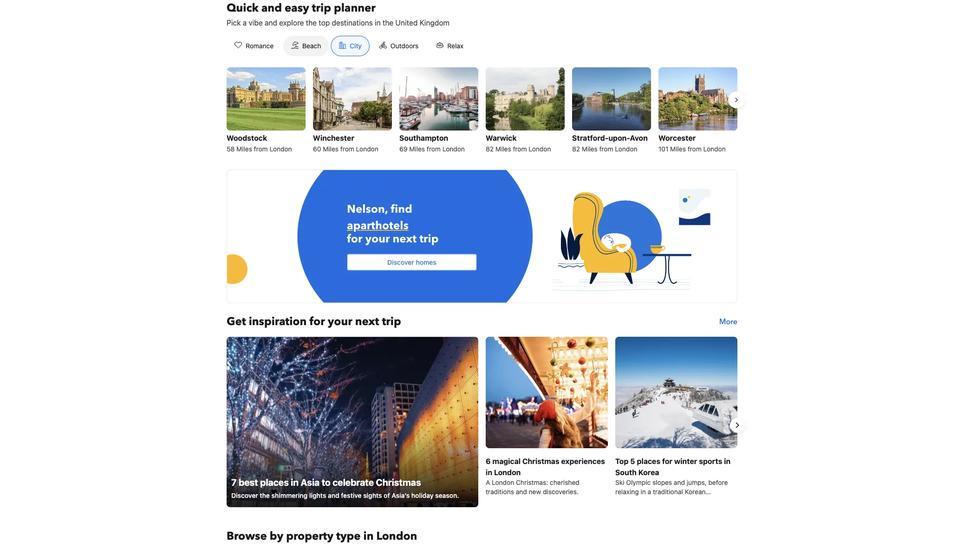 Task type: vqa. For each thing, say whether or not it's contained in the screenshot.
"Seasonal"
no



Task type: locate. For each thing, give the bounding box(es) containing it.
3 from from the left
[[427, 145, 441, 153]]

2 horizontal spatial for
[[662, 457, 673, 465]]

0 horizontal spatial christmas
[[376, 476, 421, 487]]

82 down warwick
[[486, 145, 494, 153]]

0 vertical spatial your
[[365, 231, 390, 247]]

0 horizontal spatial the
[[260, 491, 270, 499]]

101
[[659, 145, 669, 153]]

your
[[365, 231, 390, 247], [328, 314, 352, 329]]

get inspiration for your next trip
[[227, 314, 401, 329]]

outdoors
[[391, 42, 419, 50]]

miles down 'southampton'
[[409, 145, 425, 153]]

from for warwick
[[513, 145, 527, 153]]

top 5 places for winter sports in south korea image
[[616, 337, 738, 448]]

for down nelson,
[[347, 231, 363, 247]]

city
[[350, 42, 362, 50]]

0 vertical spatial a
[[243, 18, 247, 27]]

top
[[319, 18, 330, 27]]

magical
[[493, 457, 521, 465]]

6 miles from the left
[[670, 145, 686, 153]]

1 horizontal spatial 82
[[572, 145, 580, 153]]

miles down woodstock
[[236, 145, 252, 153]]

6 from from the left
[[688, 145, 702, 153]]

1 horizontal spatial a
[[648, 488, 651, 495]]

0 vertical spatial for
[[347, 231, 363, 247]]

4 from from the left
[[513, 145, 527, 153]]

and down to
[[328, 491, 339, 499]]

82
[[486, 145, 494, 153], [572, 145, 580, 153]]

5 miles from the left
[[582, 145, 598, 153]]

0 vertical spatial discover
[[388, 258, 414, 266]]

0 vertical spatial christmas
[[523, 457, 560, 465]]

from down "upon-"
[[599, 145, 613, 153]]

type
[[336, 529, 361, 544]]

in down olympic
[[641, 488, 646, 495]]

places inside top 5 places for winter sports in south korea ski olympic slopes and jumps, before relaxing in a traditional korean bathhouse
[[637, 457, 661, 465]]

1 horizontal spatial your
[[365, 231, 390, 247]]

miles down worcester
[[670, 145, 686, 153]]

from down warwick
[[513, 145, 527, 153]]

a inside top 5 places for winter sports in south korea ski olympic slopes and jumps, before relaxing in a traditional korean bathhouse
[[648, 488, 651, 495]]

trip for next
[[420, 231, 439, 247]]

0 vertical spatial next
[[393, 231, 417, 247]]

places up korea
[[637, 457, 661, 465]]

region
[[219, 64, 745, 158]]

miles for winchester
[[323, 145, 339, 153]]

tab list
[[219, 36, 479, 57]]

miles for woodstock
[[236, 145, 252, 153]]

from inside worcester 101 miles from london
[[688, 145, 702, 153]]

from down woodstock
[[254, 145, 268, 153]]

6
[[486, 457, 491, 465]]

from inside the warwick 82 miles from london
[[513, 145, 527, 153]]

discover down for your next trip
[[388, 258, 414, 266]]

london inside woodstock 58 miles from london
[[270, 145, 292, 153]]

woodstock 58 miles from london
[[227, 134, 292, 153]]

miles down warwick
[[496, 145, 511, 153]]

london
[[270, 145, 292, 153], [356, 145, 379, 153], [443, 145, 465, 153], [529, 145, 551, 153], [615, 145, 638, 153], [704, 145, 726, 153], [494, 468, 521, 477], [492, 478, 514, 486], [377, 529, 417, 544]]

the
[[306, 18, 317, 27], [383, 18, 394, 27], [260, 491, 270, 499]]

7 best places in asia to celebrate christmas region
[[219, 337, 745, 514]]

the left united
[[383, 18, 394, 27]]

from down winchester
[[340, 145, 354, 153]]

from down worcester
[[688, 145, 702, 153]]

1 from from the left
[[254, 145, 268, 153]]

asia's
[[392, 491, 410, 499]]

2 vertical spatial for
[[662, 457, 673, 465]]

in right destinations
[[375, 18, 381, 27]]

58
[[227, 145, 235, 153]]

and inside top 5 places for winter sports in south korea ski olympic slopes and jumps, before relaxing in a traditional korean bathhouse
[[674, 478, 685, 486]]

find
[[391, 202, 412, 217]]

southampton 69 miles from london
[[400, 134, 465, 153]]

from inside woodstock 58 miles from london
[[254, 145, 268, 153]]

season.
[[435, 491, 459, 499]]

1 horizontal spatial places
[[637, 457, 661, 465]]

next
[[393, 231, 417, 247], [355, 314, 379, 329]]

0 horizontal spatial places
[[260, 476, 289, 487]]

1 vertical spatial trip
[[420, 231, 439, 247]]

places up shimmering
[[260, 476, 289, 487]]

relaxing
[[616, 488, 639, 495]]

2 horizontal spatial trip
[[420, 231, 439, 247]]

planner
[[334, 0, 376, 16]]

miles
[[236, 145, 252, 153], [323, 145, 339, 153], [409, 145, 425, 153], [496, 145, 511, 153], [582, 145, 598, 153], [670, 145, 686, 153]]

and left the new at the bottom of the page
[[516, 488, 527, 495]]

4 miles from the left
[[496, 145, 511, 153]]

beach button
[[283, 36, 329, 56]]

miles inside worcester 101 miles from london
[[670, 145, 686, 153]]

celebrate
[[333, 476, 374, 487]]

in up shimmering
[[291, 476, 299, 487]]

in up a
[[486, 468, 492, 477]]

homes
[[416, 258, 437, 266]]

discover down best
[[231, 491, 258, 499]]

discover homes
[[388, 258, 437, 266]]

christmas up christmas:
[[523, 457, 560, 465]]

avon
[[630, 134, 648, 142]]

from down 'southampton'
[[427, 145, 441, 153]]

miles inside winchester 60 miles from london
[[323, 145, 339, 153]]

2 from from the left
[[340, 145, 354, 153]]

miles down winchester
[[323, 145, 339, 153]]

from inside southampton 69 miles from london
[[427, 145, 441, 153]]

60
[[313, 145, 321, 153]]

1 miles from the left
[[236, 145, 252, 153]]

82 down stratford- on the right top
[[572, 145, 580, 153]]

trip inside quick and easy trip planner pick a vibe and explore the top destinations in the united kingdom
[[312, 0, 331, 16]]

browse by property type in london
[[227, 529, 417, 544]]

and
[[261, 0, 282, 16], [265, 18, 277, 27], [674, 478, 685, 486], [516, 488, 527, 495], [328, 491, 339, 499]]

kingdom
[[420, 18, 450, 27]]

6 magical christmas experiences in london image
[[486, 337, 608, 448]]

trip
[[312, 0, 331, 16], [420, 231, 439, 247], [382, 314, 401, 329]]

0 horizontal spatial a
[[243, 18, 247, 27]]

holiday
[[412, 491, 434, 499]]

places
[[637, 457, 661, 465], [260, 476, 289, 487]]

olympic
[[626, 478, 651, 486]]

christmas up asia's
[[376, 476, 421, 487]]

miles down stratford- on the right top
[[582, 145, 598, 153]]

1 vertical spatial a
[[648, 488, 651, 495]]

0 horizontal spatial discover
[[231, 491, 258, 499]]

and up traditional
[[674, 478, 685, 486]]

0 vertical spatial trip
[[312, 0, 331, 16]]

and inside 7 best places in asia to celebrate christmas discover the shimmering lights and festive sights of asia's holiday season.
[[328, 491, 339, 499]]

a
[[486, 478, 490, 486]]

a down olympic
[[648, 488, 651, 495]]

the inside 7 best places in asia to celebrate christmas discover the shimmering lights and festive sights of asia's holiday season.
[[260, 491, 270, 499]]

and up vibe
[[261, 0, 282, 16]]

new
[[529, 488, 541, 495]]

1 horizontal spatial trip
[[382, 314, 401, 329]]

from inside winchester 60 miles from london
[[340, 145, 354, 153]]

easy
[[285, 0, 309, 16]]

southampton
[[400, 134, 448, 142]]

1 82 from the left
[[486, 145, 494, 153]]

1 vertical spatial christmas
[[376, 476, 421, 487]]

for left 'winter'
[[662, 457, 673, 465]]

woodstock
[[227, 134, 267, 142]]

south
[[616, 468, 637, 477]]

from
[[254, 145, 268, 153], [340, 145, 354, 153], [427, 145, 441, 153], [513, 145, 527, 153], [599, 145, 613, 153], [688, 145, 702, 153]]

2 82 from the left
[[572, 145, 580, 153]]

miles inside woodstock 58 miles from london
[[236, 145, 252, 153]]

0 horizontal spatial next
[[355, 314, 379, 329]]

slopes
[[653, 478, 672, 486]]

christmas inside 7 best places in asia to celebrate christmas discover the shimmering lights and festive sights of asia's holiday season.
[[376, 476, 421, 487]]

for your next trip
[[347, 231, 439, 247]]

stratford-
[[572, 134, 609, 142]]

0 horizontal spatial trip
[[312, 0, 331, 16]]

6 magical christmas experiences in london a london christmas: cherished traditions and new discoveries.
[[486, 457, 605, 495]]

1 vertical spatial discover
[[231, 491, 258, 499]]

2 vertical spatial trip
[[382, 314, 401, 329]]

city button
[[331, 36, 370, 56]]

for right inspiration
[[309, 314, 325, 329]]

1 vertical spatial your
[[328, 314, 352, 329]]

warwick
[[486, 134, 517, 142]]

a left vibe
[[243, 18, 247, 27]]

miles inside stratford-upon-avon 82 miles from london
[[582, 145, 598, 153]]

1 horizontal spatial christmas
[[523, 457, 560, 465]]

for
[[347, 231, 363, 247], [309, 314, 325, 329], [662, 457, 673, 465]]

0 vertical spatial places
[[637, 457, 661, 465]]

3 miles from the left
[[409, 145, 425, 153]]

christmas inside 6 magical christmas experiences in london a london christmas: cherished traditions and new discoveries.
[[523, 457, 560, 465]]

from for woodstock
[[254, 145, 268, 153]]

miles inside southampton 69 miles from london
[[409, 145, 425, 153]]

1 horizontal spatial for
[[347, 231, 363, 247]]

0 horizontal spatial for
[[309, 314, 325, 329]]

tab list containing romance
[[219, 36, 479, 57]]

places inside 7 best places in asia to celebrate christmas discover the shimmering lights and festive sights of asia's holiday season.
[[260, 476, 289, 487]]

1 vertical spatial places
[[260, 476, 289, 487]]

miles for warwick
[[496, 145, 511, 153]]

the left shimmering
[[260, 491, 270, 499]]

0 horizontal spatial 82
[[486, 145, 494, 153]]

2 miles from the left
[[323, 145, 339, 153]]

top 5 places for winter sports in south korea ski olympic slopes and jumps, before relaxing in a traditional korean bathhouse
[[616, 457, 731, 505]]

discover
[[388, 258, 414, 266], [231, 491, 258, 499]]

christmas
[[523, 457, 560, 465], [376, 476, 421, 487]]

relax
[[447, 42, 464, 50]]

a
[[243, 18, 247, 27], [648, 488, 651, 495]]

to
[[322, 476, 331, 487]]

nelson,
[[347, 202, 388, 217]]

the left top
[[306, 18, 317, 27]]

1 horizontal spatial discover
[[388, 258, 414, 266]]

5 from from the left
[[599, 145, 613, 153]]

discoveries.
[[543, 488, 579, 495]]

region containing woodstock
[[219, 64, 745, 158]]

miles inside the warwick 82 miles from london
[[496, 145, 511, 153]]



Task type: describe. For each thing, give the bounding box(es) containing it.
1 horizontal spatial the
[[306, 18, 317, 27]]

a inside quick and easy trip planner pick a vibe and explore the top destinations in the united kingdom
[[243, 18, 247, 27]]

from for winchester
[[340, 145, 354, 153]]

1 horizontal spatial next
[[393, 231, 417, 247]]

worcester
[[659, 134, 696, 142]]

london inside the warwick 82 miles from london
[[529, 145, 551, 153]]

korean
[[685, 488, 706, 495]]

winchester
[[313, 134, 354, 142]]

82 inside stratford-upon-avon 82 miles from london
[[572, 145, 580, 153]]

worcester 101 miles from london
[[659, 134, 726, 153]]

lights
[[309, 491, 326, 499]]

1 vertical spatial next
[[355, 314, 379, 329]]

pick
[[227, 18, 241, 27]]

festive
[[341, 491, 362, 499]]

property
[[286, 529, 334, 544]]

best
[[239, 476, 258, 487]]

and inside 6 magical christmas experiences in london a london christmas: cherished traditions and new discoveries.
[[516, 488, 527, 495]]

browse
[[227, 529, 267, 544]]

nelson, find
[[347, 202, 412, 217]]

discover inside 7 best places in asia to celebrate christmas discover the shimmering lights and festive sights of asia's holiday season.
[[231, 491, 258, 499]]

london inside worcester 101 miles from london
[[704, 145, 726, 153]]

romance
[[246, 42, 274, 50]]

experiences
[[561, 457, 605, 465]]

asia
[[301, 476, 320, 487]]

beach
[[302, 42, 321, 50]]

sports
[[699, 457, 722, 465]]

of
[[384, 491, 390, 499]]

in right sports
[[724, 457, 731, 465]]

by
[[270, 529, 283, 544]]

2 horizontal spatial the
[[383, 18, 394, 27]]

in inside 6 magical christmas experiences in london a london christmas: cherished traditions and new discoveries.
[[486, 468, 492, 477]]

vibe
[[249, 18, 263, 27]]

69
[[400, 145, 408, 153]]

in inside quick and easy trip planner pick a vibe and explore the top destinations in the united kingdom
[[375, 18, 381, 27]]

more link
[[720, 314, 738, 329]]

sights
[[363, 491, 382, 499]]

places for best
[[260, 476, 289, 487]]

explore
[[279, 18, 304, 27]]

more
[[720, 317, 738, 327]]

shimmering
[[272, 491, 308, 499]]

destinations
[[332, 18, 373, 27]]

inspiration
[[249, 314, 307, 329]]

london inside winchester 60 miles from london
[[356, 145, 379, 153]]

miles for worcester
[[670, 145, 686, 153]]

ski
[[616, 478, 625, 486]]

trip for easy
[[312, 0, 331, 16]]

from for worcester
[[688, 145, 702, 153]]

korea
[[639, 468, 659, 477]]

5
[[630, 457, 635, 465]]

warwick 82 miles from london
[[486, 134, 551, 153]]

0 horizontal spatial your
[[328, 314, 352, 329]]

quick and easy trip planner pick a vibe and explore the top destinations in the united kingdom
[[227, 0, 450, 27]]

winter
[[674, 457, 697, 465]]

stratford-upon-avon 82 miles from london
[[572, 134, 648, 153]]

in right type
[[364, 529, 374, 544]]

london inside southampton 69 miles from london
[[443, 145, 465, 153]]

top
[[616, 457, 629, 465]]

london inside stratford-upon-avon 82 miles from london
[[615, 145, 638, 153]]

places for 5
[[637, 457, 661, 465]]

1 vertical spatial for
[[309, 314, 325, 329]]

bathhouse
[[616, 497, 647, 505]]

romance button
[[227, 36, 282, 56]]

miles for southampton
[[409, 145, 425, 153]]

before
[[709, 478, 728, 486]]

christmas:
[[516, 478, 548, 486]]

traditional
[[653, 488, 683, 495]]

quick
[[227, 0, 259, 16]]

and right vibe
[[265, 18, 277, 27]]

for inside top 5 places for winter sports in south korea ski olympic slopes and jumps, before relaxing in a traditional korean bathhouse
[[662, 457, 673, 465]]

winchester 60 miles from london
[[313, 134, 379, 153]]

aparthotels
[[347, 217, 409, 232]]

in inside 7 best places in asia to celebrate christmas discover the shimmering lights and festive sights of asia's holiday season.
[[291, 476, 299, 487]]

82 inside the warwick 82 miles from london
[[486, 145, 494, 153]]

traditions
[[486, 488, 514, 495]]

next image
[[732, 420, 743, 431]]

from for southampton
[[427, 145, 441, 153]]

jumps,
[[687, 478, 707, 486]]

get
[[227, 314, 246, 329]]

united
[[396, 18, 418, 27]]

cherished
[[550, 478, 580, 486]]

upon-
[[609, 134, 630, 142]]

from inside stratford-upon-avon 82 miles from london
[[599, 145, 613, 153]]

relax button
[[428, 36, 472, 56]]

7
[[231, 476, 237, 487]]

outdoors button
[[372, 36, 427, 56]]

7 best places in asia to celebrate christmas discover the shimmering lights and festive sights of asia's holiday season.
[[231, 476, 459, 499]]



